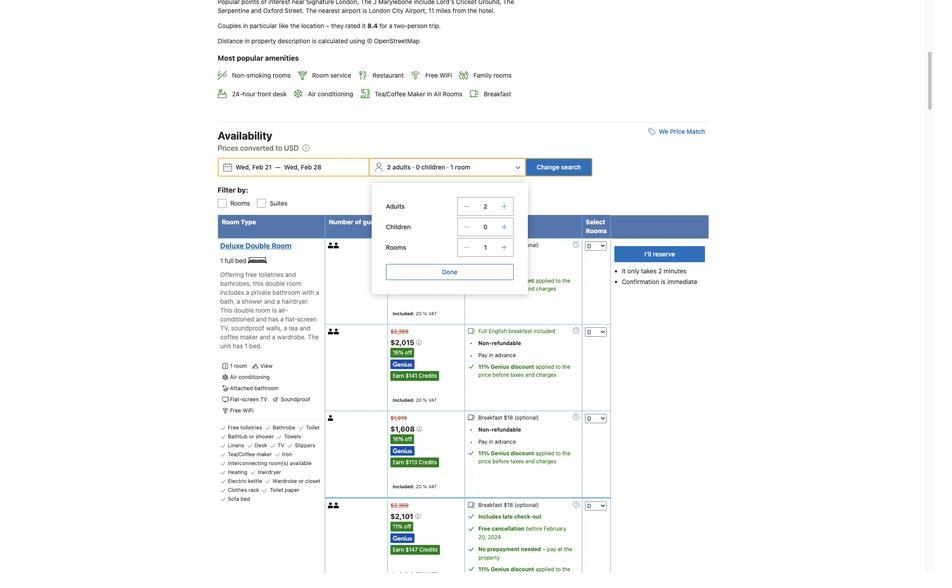 Task type: locate. For each thing, give the bounding box(es) containing it.
property
[[251, 37, 276, 45], [479, 555, 500, 561]]

1 vertical spatial air
[[230, 374, 237, 381]]

feb left 21
[[252, 163, 263, 171]]

group
[[211, 192, 709, 208]]

– left they
[[326, 22, 329, 30]]

or for wardrobe
[[299, 478, 304, 485]]

3 11% genius discount from the top
[[479, 450, 534, 457]]

bathroom up flat-screen tv in the bottom of the page
[[254, 385, 279, 392]]

2 right takes
[[659, 267, 662, 275]]

2 · from the left
[[447, 163, 449, 171]]

0 vertical spatial vat
[[429, 311, 437, 317]]

tea/coffee down restaurant on the left top
[[375, 90, 406, 98]]

16% off. you're getting 16% off the original price due to multiple deals and benefits.. element
[[391, 262, 414, 272], [391, 348, 414, 358], [391, 435, 414, 445]]

genius
[[491, 278, 510, 284], [491, 364, 510, 371], [491, 450, 510, 457], [491, 566, 510, 573]]

and
[[285, 271, 296, 279], [526, 286, 535, 292], [264, 298, 275, 305], [256, 316, 267, 323], [300, 325, 310, 332], [260, 334, 270, 341], [526, 372, 535, 379], [526, 459, 535, 465]]

prices
[[218, 144, 238, 152]]

rooms right all
[[443, 90, 463, 98]]

earn left $141
[[393, 373, 404, 380]]

16% off. you're getting 16% off the original price due to multiple deals and benefits.. element down $2,015 at the left of the page
[[391, 348, 414, 358]]

0 vertical spatial double
[[265, 280, 285, 288]]

attached
[[230, 385, 253, 392]]

rooms right family
[[494, 72, 512, 79]]

1 price from the top
[[479, 286, 491, 292]]

2 vertical spatial 16%
[[393, 436, 404, 443]]

2 vertical spatial earn
[[393, 547, 404, 553]]

16% off. you're getting 16% off the original price due to multiple deals and benefits.. element for $1,608
[[391, 435, 414, 445]]

bed down clothes rack
[[241, 496, 250, 503]]

3 16% off from the top
[[393, 436, 412, 443]]

0 vertical spatial air
[[308, 90, 316, 98]]

2 adults · 0 children · 1 room
[[387, 163, 470, 171]]

maker
[[240, 334, 258, 341], [257, 451, 272, 458]]

is down location
[[312, 37, 317, 45]]

shower inside offering free toiletries and bathrobes, this double room includes a private bathroom with a bath, a shower and a hairdryer. this double room is air- conditioned and has a flat-screen tv, soundproof walls, a tea and coffee maker and a wardrobe. the unit has 1 bed.
[[242, 298, 263, 305]]

3 20 from the top
[[416, 484, 422, 490]]

1 horizontal spatial wifi
[[440, 72, 452, 79]]

rooms down children
[[386, 244, 406, 251]]

0 vertical spatial bathroom
[[273, 289, 300, 297]]

2 vertical spatial credits
[[420, 547, 438, 553]]

air down 1 room
[[230, 374, 237, 381]]

a left "tea"
[[284, 325, 287, 332]]

all
[[434, 90, 441, 98]]

1 vertical spatial (optional)
[[515, 415, 539, 421]]

1 vertical spatial tea/coffee
[[228, 451, 255, 458]]

occupancy image
[[328, 329, 334, 335], [328, 503, 334, 509]]

1 vertical spatial vat
[[429, 398, 437, 403]]

2 16% off. you're getting 16% off the original price due to multiple deals and benefits.. element from the top
[[391, 348, 414, 358]]

1 genius from the top
[[491, 278, 510, 284]]

2 taxes from the top
[[511, 372, 524, 379]]

adults
[[386, 203, 405, 210]]

shower down private
[[242, 298, 263, 305]]

16% off down $2,015 at the left of the page
[[393, 350, 412, 356]]

0 vertical spatial credits
[[419, 373, 437, 380]]

iron
[[282, 451, 292, 458]]

rooms down by:
[[230, 199, 250, 207]]

1 · from the left
[[412, 163, 414, 171]]

like
[[279, 22, 289, 30]]

done button
[[386, 264, 514, 280]]

16% down $2,015 at the left of the page
[[393, 350, 404, 356]]

0 vertical spatial more details on meals and payment options image
[[573, 241, 579, 248]]

1 vertical spatial is
[[661, 278, 666, 286]]

3 included: from the top
[[393, 484, 415, 490]]

2 pay from the top
[[479, 352, 488, 359]]

1 right 'children'
[[451, 163, 454, 171]]

included: up "$2,369"
[[393, 484, 415, 490]]

0 horizontal spatial has
[[233, 343, 243, 350]]

most popular amenities
[[218, 54, 299, 62]]

0 vertical spatial price
[[479, 286, 491, 292]]

$18 for $2,101
[[504, 502, 513, 509]]

refundable for $2,015
[[492, 340, 521, 347]]

non-
[[232, 72, 247, 79], [479, 254, 492, 261], [479, 340, 492, 347], [479, 427, 492, 434]]

2 11% genius discount from the top
[[479, 364, 534, 371]]

soundproof
[[231, 325, 264, 332]]

1 vertical spatial advance
[[495, 352, 516, 359]]

conditioning up 'attached bathroom'
[[239, 374, 270, 381]]

$18 for $1,608
[[504, 415, 513, 421]]

maker down desk
[[257, 451, 272, 458]]

0 vertical spatial tv
[[260, 397, 267, 403]]

1 vertical spatial conditioning
[[239, 374, 270, 381]]

closet
[[305, 478, 320, 485]]

0 horizontal spatial 2
[[387, 163, 391, 171]]

toiletries inside offering free toiletries and bathrobes, this double room includes a private bathroom with a bath, a shower and a hairdryer. this double room is air- conditioned and has a flat-screen tv, soundproof walls, a tea and coffee maker and a wardrobe. the unit has 1 bed.
[[259, 271, 284, 279]]

0 horizontal spatial for
[[380, 22, 388, 30]]

2 included: from the top
[[393, 398, 415, 403]]

2 vertical spatial pay in advance
[[479, 439, 516, 446]]

1 vertical spatial taxes
[[511, 372, 524, 379]]

5 • from the top
[[470, 427, 473, 433]]

1 vertical spatial screen
[[242, 397, 259, 403]]

discount
[[511, 278, 534, 284], [511, 364, 534, 371], [511, 450, 534, 457], [511, 566, 534, 573]]

we
[[659, 128, 669, 135]]

earn for $2,101
[[393, 547, 404, 553]]

1 horizontal spatial tv
[[278, 443, 285, 449]]

available
[[290, 460, 312, 467]]

included:
[[393, 311, 415, 317], [393, 398, 415, 403], [393, 484, 415, 490]]

property down no
[[479, 555, 500, 561]]

1 vertical spatial breakfast $18 (optional)
[[479, 415, 539, 421]]

occupancy image
[[328, 243, 334, 249], [334, 243, 340, 249], [334, 329, 340, 335], [328, 416, 334, 421], [334, 503, 340, 509]]

number
[[329, 218, 354, 226]]

we price match
[[659, 128, 705, 135]]

wifi up all
[[440, 72, 452, 79]]

1 non-refundable from the top
[[479, 254, 521, 261]]

room inside button
[[455, 163, 470, 171]]

a right bath,
[[237, 298, 240, 305]]

air conditioning down room service
[[308, 90, 353, 98]]

off
[[405, 263, 412, 270], [405, 350, 412, 356], [405, 436, 412, 443], [404, 523, 411, 530]]

2 % from the top
[[423, 398, 427, 403]]

1 vertical spatial pay
[[479, 352, 488, 359]]

11% off
[[393, 523, 411, 530]]

11% off. you're getting a reduced rate because this property is offering a discount.. element
[[391, 522, 414, 532]]

0 horizontal spatial air
[[230, 374, 237, 381]]

3 vat from the top
[[429, 484, 437, 490]]

16% off down $1,608
[[393, 436, 412, 443]]

0 horizontal spatial rooms
[[273, 72, 291, 79]]

1 vertical spatial included: 20 % vat
[[393, 398, 437, 403]]

desk
[[273, 90, 287, 98]]

2 up your choices
[[484, 203, 488, 210]]

0 vertical spatial non-refundable
[[479, 254, 521, 261]]

3 (optional) from the top
[[515, 502, 539, 509]]

type
[[241, 218, 256, 226]]

2 more details on meals and payment options image from the top
[[573, 328, 579, 334]]

double up private
[[265, 280, 285, 288]]

1 occupancy image from the top
[[328, 329, 334, 335]]

screen down 'attached bathroom'
[[242, 397, 259, 403]]

earn left $113
[[393, 459, 404, 466]]

2 occupancy image from the top
[[328, 503, 334, 509]]

2 applied to the price before taxes and charges from the top
[[479, 364, 571, 379]]

· right 'children'
[[447, 163, 449, 171]]

offering free toiletries and bathrobes, this double room includes a private bathroom with a bath, a shower and a hairdryer. this double room is air- conditioned and has a flat-screen tv, soundproof walls, a tea and coffee maker and a wardrobe. the unit has 1 bed.
[[220, 271, 319, 350]]

0 vertical spatial %
[[423, 311, 427, 317]]

1 horizontal spatial has
[[268, 316, 279, 323]]

pay in advance for $2,015
[[479, 352, 516, 359]]

0 vertical spatial price
[[670, 128, 685, 135]]

1 down your choices
[[484, 244, 487, 251]]

shower up desk
[[256, 434, 274, 440]]

2 vertical spatial 20
[[416, 484, 422, 490]]

price down adults
[[402, 218, 418, 226]]

vat
[[429, 311, 437, 317], [429, 398, 437, 403], [429, 484, 437, 490]]

no prepayment needed
[[479, 546, 541, 553]]

earn left $147
[[393, 547, 404, 553]]

16% off down $2,132
[[393, 263, 412, 270]]

breakfast
[[484, 90, 511, 98], [479, 242, 502, 249], [479, 415, 502, 421], [479, 502, 502, 509]]

a left private
[[246, 289, 249, 297]]

20 for $1,608
[[416, 484, 422, 490]]

2 adults · 0 children · 1 room button
[[371, 159, 524, 176]]

1 included: 20 % vat from the top
[[393, 311, 437, 317]]

20 down earn $141 credits
[[416, 398, 422, 403]]

earn
[[393, 373, 404, 380], [393, 459, 404, 466], [393, 547, 404, 553]]

1 horizontal spatial conditioning
[[318, 90, 353, 98]]

by:
[[237, 186, 248, 194]]

is inside it only takes 2 minutes confirmation is immediate
[[661, 278, 666, 286]]

openstreetmap
[[374, 37, 420, 45]]

property down particular
[[251, 37, 276, 45]]

– pay at the property
[[479, 546, 572, 561]]

2 vertical spatial breakfast $18 (optional)
[[479, 502, 539, 509]]

more details on meals and payment options image
[[573, 241, 579, 248], [573, 328, 579, 334]]

2 vertical spatial 16% off. you're getting 16% off the original price due to multiple deals and benefits.. element
[[391, 435, 414, 445]]

20 up $2,015 at the left of the page
[[416, 311, 422, 317]]

3 advance from the top
[[495, 439, 516, 446]]

2 pay in advance from the top
[[479, 352, 516, 359]]

rooms
[[443, 90, 463, 98], [230, 199, 250, 207], [586, 227, 607, 235], [386, 244, 406, 251]]

1 earn from the top
[[393, 373, 404, 380]]

wed, right —
[[284, 163, 299, 171]]

breakfast $18 (optional) for $2,101
[[479, 502, 539, 509]]

credits right $113
[[419, 459, 437, 466]]

tea
[[289, 325, 298, 332]]

smoking
[[247, 72, 271, 79]]

16% off. you're getting 16% off the original price due to multiple deals and benefits.. element for $2,015
[[391, 348, 414, 358]]

room inside "link"
[[272, 242, 292, 250]]

1 vertical spatial $18
[[504, 415, 513, 421]]

0 horizontal spatial or
[[249, 434, 254, 440]]

double
[[246, 242, 270, 250]]

more details on meals and payment options image
[[573, 414, 579, 421], [573, 502, 579, 508]]

1 horizontal spatial or
[[299, 478, 304, 485]]

2 inside it only takes 2 minutes confirmation is immediate
[[659, 267, 662, 275]]

1 vertical spatial non-refundable
[[479, 340, 521, 347]]

applied to the price before taxes and charges
[[479, 278, 571, 292], [479, 364, 571, 379], [479, 450, 571, 465]]

2 discount from the top
[[511, 364, 534, 371]]

2 16% from the top
[[393, 350, 404, 356]]

2 included: 20 % vat from the top
[[393, 398, 437, 403]]

room left type
[[222, 218, 239, 226]]

3 breakfast $18 (optional) from the top
[[479, 502, 539, 509]]

4 discount from the top
[[511, 566, 534, 573]]

off down $2,101
[[404, 523, 411, 530]]

room
[[312, 72, 329, 79], [222, 218, 239, 226], [272, 242, 292, 250]]

0 horizontal spatial feb
[[252, 163, 263, 171]]

check-
[[514, 514, 533, 520]]

0 vertical spatial 0
[[416, 163, 420, 171]]

1 vertical spatial %
[[423, 398, 427, 403]]

2 20 from the top
[[416, 398, 422, 403]]

the
[[308, 334, 319, 341]]

restaurant
[[373, 72, 404, 79]]

2 non-refundable from the top
[[479, 340, 521, 347]]

3 applied to the price before taxes and charges from the top
[[479, 450, 571, 465]]

off for $1,608
[[405, 436, 412, 443]]

breakfast $18 (optional) for $1,608
[[479, 415, 539, 421]]

wed, up by:
[[236, 163, 251, 171]]

– left pay
[[543, 546, 546, 553]]

1 included: from the top
[[393, 311, 415, 317]]

3 $18 from the top
[[504, 502, 513, 509]]

3 non-refundable from the top
[[479, 427, 521, 434]]

16% off. you're getting 16% off the original price due to multiple deals and benefits.. element down $1,608
[[391, 435, 414, 445]]

more details on meals and payment options image for $1,608
[[573, 414, 579, 421]]

toilet down 'wardrobe' in the bottom left of the page
[[270, 487, 283, 494]]

0 vertical spatial pay in advance
[[479, 266, 516, 273]]

1 wed, from the left
[[236, 163, 251, 171]]

2 vertical spatial non-refundable
[[479, 427, 521, 434]]

1 more details on meals and payment options image from the top
[[573, 414, 579, 421]]

late
[[503, 514, 513, 520]]

credits right $147
[[420, 547, 438, 553]]

rooms inside group
[[230, 199, 250, 207]]

2 charges from the top
[[536, 372, 557, 379]]

0 horizontal spatial –
[[326, 22, 329, 30]]

has up walls,
[[268, 316, 279, 323]]

1 pay from the top
[[479, 266, 488, 273]]

0 vertical spatial air conditioning
[[308, 90, 353, 98]]

or
[[249, 434, 254, 440], [299, 478, 304, 485]]

tea/coffee down linens
[[228, 451, 255, 458]]

room service
[[312, 72, 351, 79]]

16% off for $1,608
[[393, 436, 412, 443]]

is down the minutes
[[661, 278, 666, 286]]

included: 20 % vat for $2,015
[[393, 398, 437, 403]]

toilet paper
[[270, 487, 299, 494]]

off down $2,132
[[405, 263, 412, 270]]

price for 1 week
[[402, 218, 451, 226]]

feb left 28
[[301, 163, 312, 171]]

bed right full
[[235, 257, 246, 265]]

1 vertical spatial bed
[[241, 496, 250, 503]]

advance for $2,015
[[495, 352, 516, 359]]

price for $1,608
[[479, 459, 491, 465]]

2 vertical spatial included:
[[393, 484, 415, 490]]

credits
[[419, 373, 437, 380], [419, 459, 437, 466], [420, 547, 438, 553]]

% for $1,608
[[423, 484, 427, 490]]

room right double
[[272, 242, 292, 250]]

0 right "your" on the top of page
[[484, 223, 488, 231]]

desk
[[255, 443, 267, 449]]

screen up "tea"
[[297, 316, 317, 323]]

1 rooms from the left
[[273, 72, 291, 79]]

room for room service
[[312, 72, 329, 79]]

2 vertical spatial advance
[[495, 439, 516, 446]]

included: up $2,389
[[393, 311, 415, 317]]

1 vertical spatial price
[[479, 372, 491, 379]]

1 refundable from the top
[[492, 254, 521, 261]]

0 vertical spatial included:
[[393, 311, 415, 317]]

1 20 from the top
[[416, 311, 422, 317]]

2 more details on meals and payment options image from the top
[[573, 502, 579, 508]]

charges for $1,608
[[536, 459, 557, 465]]

1 room
[[230, 363, 247, 370]]

2 breakfast $18 (optional) from the top
[[479, 415, 539, 421]]

a down walls,
[[272, 334, 276, 341]]

screen
[[297, 316, 317, 323], [242, 397, 259, 403]]

1 horizontal spatial 0
[[484, 223, 488, 231]]

we price match button
[[645, 124, 709, 140]]

28
[[314, 163, 322, 171]]

1 inside offering free toiletries and bathrobes, this double room includes a private bathroom with a bath, a shower and a hairdryer. this double room is air- conditioned and has a flat-screen tv, soundproof walls, a tea and coffee maker and a wardrobe. the unit has 1 bed.
[[245, 343, 248, 350]]

two-
[[394, 22, 408, 30]]

price right we on the right
[[670, 128, 685, 135]]

0 vertical spatial included: 20 % vat
[[393, 311, 437, 317]]

refundable
[[492, 254, 521, 261], [492, 340, 521, 347], [492, 427, 521, 434]]

included: 20 % vat up $2,389
[[393, 311, 437, 317]]

(optional) for $2,101
[[515, 502, 539, 509]]

or left closet at the left
[[299, 478, 304, 485]]

0 horizontal spatial tv
[[260, 397, 267, 403]]

they
[[331, 22, 344, 30]]

2 inside button
[[387, 163, 391, 171]]

or down free toiletries
[[249, 434, 254, 440]]

a down air-
[[280, 316, 284, 323]]

2 horizontal spatial room
[[312, 72, 329, 79]]

2 vertical spatial $18
[[504, 502, 513, 509]]

2 earn from the top
[[393, 459, 404, 466]]

0 vertical spatial occupancy image
[[328, 329, 334, 335]]

rooms down amenities
[[273, 72, 291, 79]]

1 vertical spatial shower
[[256, 434, 274, 440]]

16% off for $2,015
[[393, 350, 412, 356]]

0 vertical spatial applied to the price before taxes and charges
[[479, 278, 571, 292]]

0 vertical spatial shower
[[242, 298, 263, 305]]

non-refundable
[[479, 254, 521, 261], [479, 340, 521, 347], [479, 427, 521, 434]]

2 16% off from the top
[[393, 350, 412, 356]]

minutes
[[664, 267, 687, 275]]

1 vertical spatial pay in advance
[[479, 352, 516, 359]]

0 vertical spatial 16% off
[[393, 263, 412, 270]]

earn for $2,015
[[393, 373, 404, 380]]

1 11% genius discount from the top
[[479, 278, 534, 284]]

0 vertical spatial refundable
[[492, 254, 521, 261]]

view
[[260, 363, 273, 370]]

3 pay from the top
[[479, 439, 488, 446]]

for left week
[[419, 218, 428, 226]]

toilet for toilet paper
[[270, 487, 283, 494]]

2 vertical spatial %
[[423, 484, 427, 490]]

2 refundable from the top
[[492, 340, 521, 347]]

0 vertical spatial breakfast $18 (optional)
[[479, 242, 539, 249]]

double
[[265, 280, 285, 288], [234, 307, 254, 314]]

6 • from the top
[[470, 439, 473, 446]]

tea/coffee maker in all rooms
[[375, 90, 463, 98]]

a left two-
[[389, 22, 393, 30]]

conditioning down room service
[[318, 90, 353, 98]]

the inside – pay at the property
[[564, 546, 572, 553]]

3 discount from the top
[[511, 450, 534, 457]]

1 vertical spatial included:
[[393, 398, 415, 403]]

3 charges from the top
[[536, 459, 557, 465]]

off for $2,015
[[405, 350, 412, 356]]

0 vertical spatial 2
[[387, 163, 391, 171]]

2 vat from the top
[[429, 398, 437, 403]]

1 horizontal spatial 2
[[484, 203, 488, 210]]

2 price from the top
[[479, 372, 491, 379]]

price inside dropdown button
[[670, 128, 685, 135]]

3 price from the top
[[479, 459, 491, 465]]

screen inside offering free toiletries and bathrobes, this double room includes a private bathroom with a bath, a shower and a hairdryer. this double room is air- conditioned and has a flat-screen tv, soundproof walls, a tea and coffee maker and a wardrobe. the unit has 1 bed.
[[297, 316, 317, 323]]

couples
[[218, 22, 241, 30]]

3 refundable from the top
[[492, 427, 521, 434]]

free wifi down 'flat-'
[[230, 408, 254, 414]]

has right unit
[[233, 343, 243, 350]]

sofa
[[228, 496, 239, 503]]

4 • from the top
[[470, 353, 473, 359]]

off for $2,101
[[404, 523, 411, 530]]

match
[[687, 128, 705, 135]]

1 16% off. you're getting 16% off the original price due to multiple deals and benefits.. element from the top
[[391, 262, 414, 272]]

0 horizontal spatial is
[[272, 307, 277, 314]]

interconnecting room(s) available
[[228, 460, 312, 467]]

2 vertical spatial (optional)
[[515, 502, 539, 509]]

toiletries up this
[[259, 271, 284, 279]]

i'll reserve button
[[615, 246, 705, 262]]

1 vertical spatial occupancy image
[[328, 503, 334, 509]]

air
[[308, 90, 316, 98], [230, 374, 237, 381]]

the inside applied to the
[[562, 566, 571, 573]]

group containing rooms
[[211, 192, 709, 208]]

free up "bathtub"
[[228, 425, 239, 431]]

1 left week
[[430, 218, 433, 226]]

2 vertical spatial pay
[[479, 439, 488, 446]]

tv,
[[220, 325, 230, 332]]

16% off. you're getting 16% off the original price due to multiple deals and benefits.. element down $2,132
[[391, 262, 414, 272]]

pay for $2,015
[[479, 352, 488, 359]]

is inside offering free toiletries and bathrobes, this double room includes a private bathroom with a bath, a shower and a hairdryer. this double room is air- conditioned and has a flat-screen tv, soundproof walls, a tea and coffee maker and a wardrobe. the unit has 1 bed.
[[272, 307, 277, 314]]

2 vertical spatial vat
[[429, 484, 437, 490]]

3 % from the top
[[423, 484, 427, 490]]

wifi down flat-screen tv in the bottom of the page
[[243, 408, 254, 414]]

prices converted to usd
[[218, 144, 299, 152]]

4 11% genius discount from the top
[[479, 566, 534, 573]]

2 vertical spatial applied to the price before taxes and charges
[[479, 450, 571, 465]]

3 earn from the top
[[393, 547, 404, 553]]

tv down 'attached bathroom'
[[260, 397, 267, 403]]

3 16% from the top
[[393, 436, 404, 443]]

off down $2,015 at the left of the page
[[405, 350, 412, 356]]

0 vertical spatial property
[[251, 37, 276, 45]]

4 applied from the top
[[536, 566, 554, 573]]

1 vertical spatial refundable
[[492, 340, 521, 347]]

1 vertical spatial 16%
[[393, 350, 404, 356]]

16% down $2,132
[[393, 263, 404, 270]]

shower
[[242, 298, 263, 305], [256, 434, 274, 440]]

· right adults
[[412, 163, 414, 171]]

free wifi up all
[[425, 72, 452, 79]]

2 vertical spatial room
[[272, 242, 292, 250]]

3 included: 20 % vat from the top
[[393, 484, 437, 490]]

refundable for $1,608
[[492, 427, 521, 434]]

is
[[312, 37, 317, 45], [661, 278, 666, 286], [272, 307, 277, 314]]

suites
[[270, 199, 288, 207]]

0 vertical spatial pay
[[479, 266, 488, 273]]

0 left 'children'
[[416, 163, 420, 171]]

1
[[451, 163, 454, 171], [430, 218, 433, 226], [484, 244, 487, 251], [220, 257, 223, 265], [245, 343, 248, 350], [230, 363, 233, 370]]

amenities
[[265, 54, 299, 62]]

2 (optional) from the top
[[515, 415, 539, 421]]

advance
[[495, 266, 516, 273], [495, 352, 516, 359], [495, 439, 516, 446]]

bathtub or shower
[[228, 434, 274, 440]]

included: 20 % vat up $1,919
[[393, 398, 437, 403]]

taxes
[[511, 286, 524, 292], [511, 372, 524, 379], [511, 459, 524, 465]]

3 16% off. you're getting 16% off the original price due to multiple deals and benefits.. element from the top
[[391, 435, 414, 445]]

1 16% off from the top
[[393, 263, 412, 270]]

room down private
[[256, 307, 270, 314]]

1 more details on meals and payment options image from the top
[[573, 241, 579, 248]]

3 taxes from the top
[[511, 459, 524, 465]]

1 horizontal spatial is
[[312, 37, 317, 45]]

included: up $1,919
[[393, 398, 415, 403]]

in
[[243, 22, 248, 30], [245, 37, 250, 45], [427, 90, 432, 98], [489, 266, 494, 273], [489, 352, 494, 359], [489, 439, 494, 446]]

pay in advance for $1,608
[[479, 439, 516, 446]]

2 $18 from the top
[[504, 415, 513, 421]]

it
[[622, 267, 626, 275]]

2 left adults
[[387, 163, 391, 171]]

room right 'children'
[[455, 163, 470, 171]]

1 horizontal spatial ·
[[447, 163, 449, 171]]

bathroom up hairdryer.
[[273, 289, 300, 297]]

3 • from the top
[[470, 340, 473, 347]]

double up 'conditioned' at the bottom of page
[[234, 307, 254, 314]]

0 vertical spatial (optional)
[[515, 242, 539, 249]]

1 left full
[[220, 257, 223, 265]]

2 genius from the top
[[491, 364, 510, 371]]

20 for $2,015
[[416, 398, 422, 403]]

1 vertical spatial or
[[299, 478, 304, 485]]

2 advance from the top
[[495, 352, 516, 359]]

3 pay in advance from the top
[[479, 439, 516, 446]]

1 horizontal spatial wed,
[[284, 163, 299, 171]]

2 vertical spatial 2
[[659, 267, 662, 275]]

16% down $1,608
[[393, 436, 404, 443]]

free cancellation
[[479, 526, 525, 532]]

earn $113 credits
[[393, 459, 437, 466]]



Task type: describe. For each thing, give the bounding box(es) containing it.
it only takes 2 minutes confirmation is immediate
[[622, 267, 698, 286]]

air-
[[279, 307, 288, 314]]

0 vertical spatial wifi
[[440, 72, 452, 79]]

takes
[[641, 267, 657, 275]]

interconnecting
[[228, 460, 267, 467]]

property inside – pay at the property
[[479, 555, 500, 561]]

16% for $2,015
[[393, 350, 404, 356]]

applied to the
[[479, 566, 571, 574]]

2 for 2
[[484, 203, 488, 210]]

1 vertical spatial tv
[[278, 443, 285, 449]]

more details on meals and payment options image for $2,101
[[573, 502, 579, 508]]

non-refundable for $1,608
[[479, 427, 521, 434]]

1 • from the top
[[470, 254, 473, 261]]

heating
[[228, 469, 247, 476]]

bath,
[[220, 298, 235, 305]]

0 horizontal spatial air conditioning
[[230, 374, 270, 381]]

1 discount from the top
[[511, 278, 534, 284]]

0 vertical spatial conditioning
[[318, 90, 353, 98]]

occupancy image for $2,015
[[328, 329, 334, 335]]

maker inside offering free toiletries and bathrobes, this double room includes a private bathroom with a bath, a shower and a hairdryer. this double room is air- conditioned and has a flat-screen tv, soundproof walls, a tea and coffee maker and a wardrobe. the unit has 1 bed.
[[240, 334, 258, 341]]

0 vertical spatial bed
[[235, 257, 246, 265]]

4 genius from the top
[[491, 566, 510, 573]]

english
[[489, 328, 507, 335]]

attached bathroom
[[230, 385, 279, 392]]

room type
[[222, 218, 256, 226]]

% for $2,015
[[423, 398, 427, 403]]

guests
[[363, 218, 384, 226]]

free down 'flat-'
[[230, 408, 241, 414]]

deluxe double room
[[220, 242, 292, 250]]

1 vertical spatial wifi
[[243, 408, 254, 414]]

pay for $1,608
[[479, 439, 488, 446]]

vat for $2,015
[[429, 398, 437, 403]]

non-refundable for $2,015
[[479, 340, 521, 347]]

1 feb from the left
[[252, 163, 263, 171]]

1 vat from the top
[[429, 311, 437, 317]]

room up hairdryer.
[[287, 280, 302, 288]]

occupancy image for $2,101
[[328, 503, 334, 509]]

taxes for $1,608
[[511, 459, 524, 465]]

most
[[218, 54, 235, 62]]

24-
[[232, 90, 243, 98]]

1 advance from the top
[[495, 266, 516, 273]]

1 vertical spatial bathroom
[[254, 385, 279, 392]]

credits for $1,608
[[419, 459, 437, 466]]

1 applied to the price before taxes and charges from the top
[[479, 278, 571, 292]]

hairdryer.
[[282, 298, 309, 305]]

bathrobe
[[273, 425, 296, 431]]

free toiletries
[[228, 425, 262, 431]]

0 vertical spatial free wifi
[[425, 72, 452, 79]]

full
[[479, 328, 487, 335]]

wed, feb 21 — wed, feb 28
[[236, 163, 322, 171]]

1 inside button
[[451, 163, 454, 171]]

includes
[[479, 514, 501, 520]]

$113
[[406, 459, 417, 466]]

– inside – pay at the property
[[543, 546, 546, 553]]

$1,919
[[391, 415, 407, 422]]

1 full bed
[[220, 257, 248, 265]]

offering
[[220, 271, 244, 279]]

particular
[[250, 22, 277, 30]]

wed, feb 28 button
[[281, 159, 325, 175]]

toilet for toilet
[[306, 425, 320, 431]]

credits for $2,101
[[420, 547, 438, 553]]

1 vertical spatial maker
[[257, 451, 272, 458]]

2 rooms from the left
[[494, 72, 512, 79]]

$2,389
[[391, 329, 409, 335]]

clothes
[[228, 487, 247, 494]]

earn $141 credits
[[393, 373, 437, 380]]

non-smoking rooms
[[232, 72, 291, 79]]

1 16% from the top
[[393, 263, 404, 270]]

2 • from the top
[[470, 266, 473, 273]]

front
[[257, 90, 271, 98]]

advance for $1,608
[[495, 439, 516, 446]]

free
[[246, 271, 257, 279]]

$2,369
[[391, 503, 409, 509]]

$2,015
[[391, 339, 416, 347]]

2 for 2 adults · 0 children · 1 room
[[387, 163, 391, 171]]

1 taxes from the top
[[511, 286, 524, 292]]

tea/coffee for tea/coffee maker in all rooms
[[375, 90, 406, 98]]

trip.
[[429, 22, 441, 30]]

distance
[[218, 37, 243, 45]]

sofa bed
[[228, 496, 250, 503]]

location
[[301, 22, 324, 30]]

included: for $2,015
[[393, 398, 415, 403]]

hairdryer
[[258, 469, 281, 476]]

no
[[479, 546, 486, 553]]

1 vertical spatial double
[[234, 307, 254, 314]]

(optional) for $1,608
[[515, 415, 539, 421]]

children
[[386, 223, 411, 231]]

room(s)
[[269, 460, 288, 467]]

8.4
[[368, 22, 378, 30]]

rooms down select on the top
[[586, 227, 607, 235]]

wed, feb 21 button
[[232, 159, 275, 175]]

february
[[544, 526, 566, 532]]

1 pay in advance from the top
[[479, 266, 516, 273]]

1 charges from the top
[[536, 286, 557, 292]]

filter
[[218, 186, 236, 194]]

prepayment
[[487, 546, 520, 553]]

earn $147 credits
[[393, 547, 438, 553]]

room up 'attached'
[[234, 363, 247, 370]]

unit
[[220, 343, 231, 350]]

a right with
[[316, 289, 319, 297]]

i'll reserve
[[645, 250, 675, 258]]

2 applied from the top
[[536, 364, 554, 371]]

includes late check-out
[[479, 514, 542, 520]]

1 horizontal spatial air conditioning
[[308, 90, 353, 98]]

1 $18 from the top
[[504, 242, 513, 249]]

person
[[408, 22, 428, 30]]

availability
[[218, 129, 272, 142]]

1 vertical spatial has
[[233, 343, 243, 350]]

24-hour front desk
[[232, 90, 287, 98]]

charges for $2,015
[[536, 372, 557, 379]]

kettle
[[248, 478, 262, 485]]

included: for $1,608
[[393, 484, 415, 490]]

0 vertical spatial –
[[326, 22, 329, 30]]

service
[[331, 72, 351, 79]]

21
[[265, 163, 272, 171]]

taxes for $2,015
[[511, 372, 524, 379]]

tea/coffee for tea/coffee maker
[[228, 451, 255, 458]]

flat-
[[285, 316, 297, 323]]

3 applied from the top
[[536, 450, 554, 457]]

before inside before february 20, 2024
[[526, 526, 542, 532]]

1 applied from the top
[[536, 278, 554, 284]]

bathtub
[[228, 434, 248, 440]]

towels
[[284, 434, 301, 440]]

confirmation
[[622, 278, 659, 286]]

applied inside applied to the
[[536, 566, 554, 573]]

included: 20 % vat for $1,608
[[393, 484, 437, 490]]

1 vertical spatial toiletries
[[240, 425, 262, 431]]

price for $2,015
[[479, 372, 491, 379]]

room for room type
[[222, 218, 239, 226]]

or for bathtub
[[249, 434, 254, 440]]

0 inside 2 adults · 0 children · 1 room button
[[416, 163, 420, 171]]

free up all
[[425, 72, 438, 79]]

flat-screen tv
[[230, 397, 267, 403]]

using
[[350, 37, 365, 45]]

1 vertical spatial price
[[402, 218, 418, 226]]

0 horizontal spatial free wifi
[[230, 408, 254, 414]]

1 (optional) from the top
[[515, 242, 539, 249]]

bathrobes,
[[220, 280, 251, 288]]

free up 20,
[[479, 526, 490, 532]]

immediate
[[668, 278, 698, 286]]

1 breakfast $18 (optional) from the top
[[479, 242, 539, 249]]

1 vertical spatial for
[[419, 218, 428, 226]]

0 horizontal spatial property
[[251, 37, 276, 45]]

tea/coffee maker
[[228, 451, 272, 458]]

maker
[[408, 90, 426, 98]]

0 vertical spatial for
[[380, 22, 388, 30]]

16% for $1,608
[[393, 436, 404, 443]]

applied to the price before taxes and charges for $1,608
[[479, 450, 571, 465]]

bathroom inside offering free toiletries and bathrobes, this double room includes a private bathroom with a bath, a shower and a hairdryer. this double room is air- conditioned and has a flat-screen tv, soundproof walls, a tea and coffee maker and a wardrobe. the unit has 1 bed.
[[273, 289, 300, 297]]

applied to the price before taxes and charges for $2,015
[[479, 364, 571, 379]]

included
[[534, 328, 555, 335]]

0 horizontal spatial screen
[[242, 397, 259, 403]]

1 down unit
[[230, 363, 233, 370]]

3 genius from the top
[[491, 450, 510, 457]]

to inside applied to the
[[556, 566, 561, 573]]

earn for $1,608
[[393, 459, 404, 466]]

usd
[[284, 144, 299, 152]]

vat for $1,608
[[429, 484, 437, 490]]

calculated
[[318, 37, 348, 45]]

©
[[367, 37, 372, 45]]

private
[[251, 289, 271, 297]]

adults
[[393, 163, 411, 171]]

hour
[[243, 90, 256, 98]]

2 wed, from the left
[[284, 163, 299, 171]]

of
[[355, 218, 361, 226]]

includes
[[220, 289, 244, 297]]

a up air-
[[277, 298, 280, 305]]

2 feb from the left
[[301, 163, 312, 171]]

1 % from the top
[[423, 311, 427, 317]]

1 horizontal spatial double
[[265, 280, 285, 288]]

$141
[[406, 373, 417, 380]]

soundproof
[[281, 397, 310, 403]]

credits for $2,015
[[419, 373, 437, 380]]



Task type: vqa. For each thing, say whether or not it's contained in the screenshot.
New Orleans 753 properties
no



